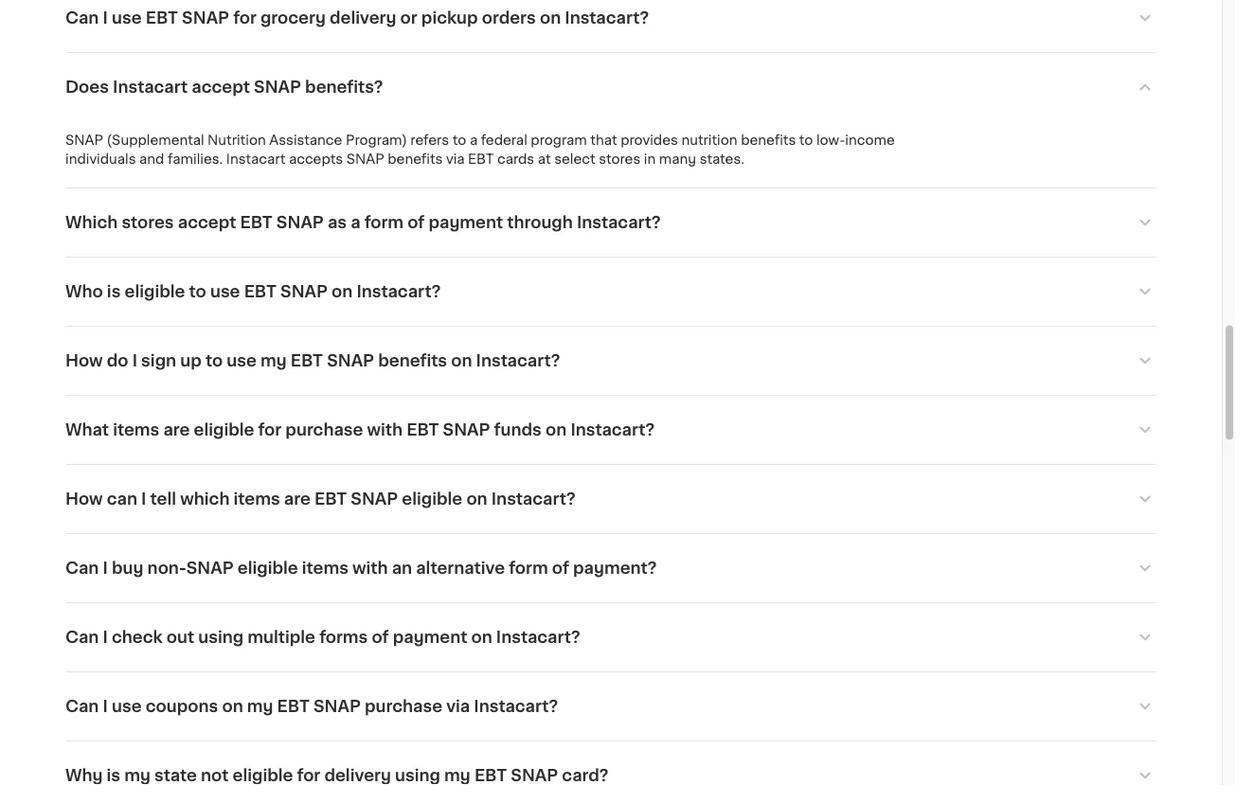 Task type: locate. For each thing, give the bounding box(es) containing it.
1 horizontal spatial are
[[284, 492, 311, 508]]

how
[[65, 353, 103, 370], [65, 492, 103, 508]]

snap up why is my state not eligible for delivery using my ebt snap card?
[[314, 699, 361, 715]]

instacart? inside can i use ebt snap for grocery delivery or pickup orders on instacart? dropdown button
[[565, 10, 649, 27]]

can i use coupons on my ebt snap purchase via instacart? button
[[65, 673, 1157, 742]]

to inside how do i sign up to use my ebt snap benefits on instacart? dropdown button
[[206, 353, 223, 370]]

or
[[400, 10, 418, 27]]

accept inside which stores accept ebt snap as a form of payment through instacart? dropdown button
[[178, 215, 236, 231]]

a left federal
[[470, 134, 478, 147]]

instacart down the nutrition
[[226, 153, 286, 166]]

with left an
[[353, 561, 388, 577]]

which stores accept ebt snap as a form of payment through instacart? button
[[65, 189, 1157, 257]]

of right "forms"
[[372, 630, 389, 646]]

delivery down can i use coupons on my ebt snap purchase via instacart?
[[324, 769, 391, 785]]

eligible up sign
[[125, 284, 185, 300]]

to right up
[[206, 353, 223, 370]]

not
[[201, 769, 229, 785]]

accept down 'families.'
[[178, 215, 236, 231]]

1 horizontal spatial using
[[395, 769, 441, 785]]

1 vertical spatial using
[[395, 769, 441, 785]]

how do i sign up to use my ebt snap benefits on instacart?
[[65, 353, 560, 370]]

i
[[103, 10, 108, 27], [132, 353, 137, 370], [141, 492, 146, 508], [103, 561, 108, 577], [103, 630, 108, 646], [103, 699, 108, 715]]

how for how can i tell which items are ebt snap eligible on instacart?
[[65, 492, 103, 508]]

1 horizontal spatial stores
[[599, 153, 641, 166]]

2 vertical spatial items
[[302, 561, 349, 577]]

1 how from the top
[[65, 353, 103, 370]]

eligible up alternative
[[402, 492, 463, 508]]

instacart?
[[565, 10, 649, 27], [577, 215, 661, 231], [357, 284, 441, 300], [476, 353, 560, 370], [571, 423, 655, 439], [492, 492, 576, 508], [496, 630, 581, 646], [474, 699, 558, 715]]

i up does
[[103, 10, 108, 27]]

can left buy at the left of page
[[65, 561, 99, 577]]

2 how from the top
[[65, 492, 103, 508]]

via inside dropdown button
[[447, 699, 470, 715]]

which
[[65, 215, 118, 231]]

1 vertical spatial how
[[65, 492, 103, 508]]

0 horizontal spatial a
[[351, 215, 361, 231]]

as
[[328, 215, 347, 231]]

benefits up what items are eligible for purchase with ebt snap funds on instacart?
[[378, 353, 447, 370]]

i for out
[[103, 630, 108, 646]]

using
[[198, 630, 244, 646], [395, 769, 441, 785]]

eligible
[[125, 284, 185, 300], [194, 423, 254, 439], [402, 492, 463, 508], [238, 561, 298, 577], [233, 769, 293, 785]]

instacart? inside how can i tell which items are ebt snap eligible on instacart? dropdown button
[[492, 492, 576, 508]]

to left low-
[[800, 134, 813, 147]]

1 horizontal spatial a
[[470, 134, 478, 147]]

0 vertical spatial using
[[198, 630, 244, 646]]

purchase down "forms"
[[365, 699, 443, 715]]

purchase up how can i tell which items are ebt snap eligible on instacart?
[[286, 423, 363, 439]]

0 vertical spatial via
[[446, 153, 465, 166]]

out
[[167, 630, 194, 646]]

are
[[163, 423, 190, 439], [284, 492, 311, 508]]

benefits down the refers
[[388, 153, 443, 166]]

for down can i use coupons on my ebt snap purchase via instacart?
[[297, 769, 321, 785]]

0 vertical spatial delivery
[[330, 10, 397, 27]]

how left do
[[65, 353, 103, 370]]

2 is from the top
[[107, 769, 120, 785]]

i left check
[[103, 630, 108, 646]]

1 horizontal spatial for
[[258, 423, 282, 439]]

delivery inside dropdown button
[[330, 10, 397, 27]]

0 horizontal spatial stores
[[122, 215, 174, 231]]

1 horizontal spatial form
[[509, 561, 548, 577]]

to right the refers
[[453, 134, 467, 147]]

of right as
[[408, 215, 425, 231]]

can for can i buy non-snap eligible items with an alternative form of payment?
[[65, 561, 99, 577]]

snap up what items are eligible for purchase with ebt snap funds on instacart?
[[327, 353, 374, 370]]

eligible right not
[[233, 769, 293, 785]]

items
[[113, 423, 159, 439], [234, 492, 280, 508], [302, 561, 349, 577]]

for inside dropdown button
[[233, 10, 257, 27]]

1 vertical spatial purchase
[[365, 699, 443, 715]]

can i check out using multiple forms of payment on instacart?
[[65, 630, 581, 646]]

with up how can i tell which items are ebt snap eligible on instacart?
[[367, 423, 403, 439]]

non-
[[147, 561, 186, 577]]

can i use coupons on my ebt snap purchase via instacart?
[[65, 699, 558, 715]]

0 horizontal spatial purchase
[[286, 423, 363, 439]]

how left can on the bottom left
[[65, 492, 103, 508]]

0 horizontal spatial for
[[233, 10, 257, 27]]

items right what
[[113, 423, 159, 439]]

of
[[408, 215, 425, 231], [552, 561, 569, 577], [372, 630, 389, 646]]

cards
[[497, 153, 535, 166]]

0 horizontal spatial are
[[163, 423, 190, 439]]

accept inside does instacart accept snap benefits? dropdown button
[[192, 80, 250, 96]]

with inside what items are eligible for purchase with ebt snap funds on instacart? dropdown button
[[367, 423, 403, 439]]

1 vertical spatial with
[[353, 561, 388, 577]]

pickup
[[422, 10, 478, 27]]

can left check
[[65, 630, 99, 646]]

1 horizontal spatial purchase
[[365, 699, 443, 715]]

1 horizontal spatial items
[[234, 492, 280, 508]]

2 can from the top
[[65, 561, 99, 577]]

1 vertical spatial payment
[[393, 630, 468, 646]]

can up why
[[65, 699, 99, 715]]

on
[[540, 10, 561, 27], [332, 284, 353, 300], [451, 353, 472, 370], [546, 423, 567, 439], [467, 492, 488, 508], [471, 630, 493, 646], [222, 699, 243, 715]]

1 vertical spatial accept
[[178, 215, 236, 231]]

instacart? inside 'can i check out using multiple forms of payment on instacart?' dropdown button
[[496, 630, 581, 646]]

is
[[107, 284, 121, 300], [107, 769, 120, 785]]

via inside snap (supplemental nutrition assistance program) refers to a federal program that provides nutrition benefits to low-income individuals and families. instacart accepts snap benefits via ebt cards at select stores in many states.
[[446, 153, 465, 166]]

1 vertical spatial via
[[447, 699, 470, 715]]

how inside dropdown button
[[65, 353, 103, 370]]

0 vertical spatial purchase
[[286, 423, 363, 439]]

instacart inside snap (supplemental nutrition assistance program) refers to a federal program that provides nutrition benefits to low-income individuals and families. instacart accepts snap benefits via ebt cards at select stores in many states.
[[226, 153, 286, 166]]

which
[[180, 492, 230, 508]]

orders
[[482, 10, 536, 27]]

0 vertical spatial for
[[233, 10, 257, 27]]

1 vertical spatial for
[[258, 423, 282, 439]]

instacart? inside how do i sign up to use my ebt snap benefits on instacart? dropdown button
[[476, 353, 560, 370]]

to up up
[[189, 284, 206, 300]]

instacart inside dropdown button
[[113, 80, 188, 96]]

0 horizontal spatial form
[[365, 215, 404, 231]]

tell
[[150, 492, 176, 508]]

for down how do i sign up to use my ebt snap benefits on instacart?
[[258, 423, 282, 439]]

to
[[453, 134, 467, 147], [800, 134, 813, 147], [189, 284, 206, 300], [206, 353, 223, 370]]

0 vertical spatial instacart
[[113, 80, 188, 96]]

can for can i use coupons on my ebt snap purchase via instacart?
[[65, 699, 99, 715]]

3 can from the top
[[65, 630, 99, 646]]

1 vertical spatial delivery
[[324, 769, 391, 785]]

which stores accept ebt snap as a form of payment through instacart?
[[65, 215, 661, 231]]

form right alternative
[[509, 561, 548, 577]]

delivery inside dropdown button
[[324, 769, 391, 785]]

1 vertical spatial are
[[284, 492, 311, 508]]

2 horizontal spatial for
[[297, 769, 321, 785]]

0 horizontal spatial of
[[372, 630, 389, 646]]

can for can i check out using multiple forms of payment on instacart?
[[65, 630, 99, 646]]

1 horizontal spatial of
[[408, 215, 425, 231]]

instacart? inside what items are eligible for purchase with ebt snap funds on instacart? dropdown button
[[571, 423, 655, 439]]

payment down an
[[393, 630, 468, 646]]

are right which
[[284, 492, 311, 508]]

items right which
[[234, 492, 280, 508]]

use
[[112, 10, 142, 27], [210, 284, 240, 300], [227, 353, 257, 370], [112, 699, 142, 715]]

0 vertical spatial accept
[[192, 80, 250, 96]]

form
[[365, 215, 404, 231], [509, 561, 548, 577]]

payment
[[429, 215, 503, 231], [393, 630, 468, 646]]

does instacart accept snap benefits?
[[65, 80, 383, 96]]

1 vertical spatial stores
[[122, 215, 174, 231]]

of left payment?
[[552, 561, 569, 577]]

with
[[367, 423, 403, 439], [353, 561, 388, 577]]

ebt inside snap (supplemental nutrition assistance program) refers to a federal program that provides nutrition benefits to low-income individuals and families. instacart accepts snap benefits via ebt cards at select stores in many states.
[[468, 153, 494, 166]]

is right why
[[107, 769, 120, 785]]

i left tell
[[141, 492, 146, 508]]

income
[[846, 134, 895, 147]]

0 vertical spatial items
[[113, 423, 159, 439]]

0 vertical spatial with
[[367, 423, 403, 439]]

payment left the through
[[429, 215, 503, 231]]

ebt
[[146, 10, 178, 27], [468, 153, 494, 166], [240, 215, 273, 231], [244, 284, 277, 300], [291, 353, 323, 370], [407, 423, 439, 439], [315, 492, 347, 508], [277, 699, 310, 715], [475, 769, 507, 785]]

0 horizontal spatial instacart
[[113, 80, 188, 96]]

(supplemental
[[107, 134, 204, 147]]

stores inside dropdown button
[[122, 215, 174, 231]]

a right as
[[351, 215, 361, 231]]

multiple
[[248, 630, 316, 646]]

stores down that
[[599, 153, 641, 166]]

for left grocery
[[233, 10, 257, 27]]

snap up "assistance"
[[254, 80, 301, 96]]

form right as
[[365, 215, 404, 231]]

eligible up which
[[194, 423, 254, 439]]

1 vertical spatial a
[[351, 215, 361, 231]]

is right who on the left
[[107, 284, 121, 300]]

1 vertical spatial form
[[509, 561, 548, 577]]

2 horizontal spatial of
[[552, 561, 569, 577]]

1 vertical spatial instacart
[[226, 153, 286, 166]]

1 is from the top
[[107, 284, 121, 300]]

instacart
[[113, 80, 188, 96], [226, 153, 286, 166]]

purchase
[[286, 423, 363, 439], [365, 699, 443, 715]]

instacart? inside which stores accept ebt snap as a form of payment through instacart? dropdown button
[[577, 215, 661, 231]]

my
[[261, 353, 287, 370], [247, 699, 273, 715], [124, 769, 151, 785], [445, 769, 471, 785]]

can for can i use ebt snap for grocery delivery or pickup orders on instacart?
[[65, 10, 99, 27]]

are up tell
[[163, 423, 190, 439]]

why is my state not eligible for delivery using my ebt snap card? button
[[65, 742, 1157, 786]]

1 can from the top
[[65, 10, 99, 27]]

how can i tell which items are ebt snap eligible on instacart? button
[[65, 466, 1157, 534]]

i left the coupons
[[103, 699, 108, 715]]

a inside which stores accept ebt snap as a form of payment through instacart? dropdown button
[[351, 215, 361, 231]]

snap up does instacart accept snap benefits?
[[182, 10, 229, 27]]

sign
[[141, 353, 176, 370]]

stores right which
[[122, 215, 174, 231]]

forms
[[319, 630, 368, 646]]

2 vertical spatial benefits
[[378, 353, 447, 370]]

delivery left or
[[330, 10, 397, 27]]

can i check out using multiple forms of payment on instacart? button
[[65, 604, 1157, 672]]

how for how do i sign up to use my ebt snap benefits on instacart?
[[65, 353, 103, 370]]

buy
[[112, 561, 144, 577]]

can inside dropdown button
[[65, 10, 99, 27]]

0 vertical spatial how
[[65, 353, 103, 370]]

does
[[65, 80, 109, 96]]

via
[[446, 153, 465, 166], [447, 699, 470, 715]]

can i use ebt snap for grocery delivery or pickup orders on instacart? button
[[65, 0, 1157, 53]]

snap up individuals
[[65, 134, 103, 147]]

snap down which
[[186, 561, 234, 577]]

1 vertical spatial is
[[107, 769, 120, 785]]

0 vertical spatial is
[[107, 284, 121, 300]]

snap
[[182, 10, 229, 27], [254, 80, 301, 96], [65, 134, 103, 147], [347, 153, 384, 166], [277, 215, 324, 231], [281, 284, 328, 300], [327, 353, 374, 370], [443, 423, 490, 439], [351, 492, 398, 508], [186, 561, 234, 577], [314, 699, 361, 715], [511, 769, 558, 785]]

my inside can i use coupons on my ebt snap purchase via instacart? dropdown button
[[247, 699, 273, 715]]

why
[[65, 769, 103, 785]]

accept
[[192, 80, 250, 96], [178, 215, 236, 231]]

benefits
[[741, 134, 796, 147], [388, 153, 443, 166], [378, 353, 447, 370]]

instacart up (supplemental
[[113, 80, 188, 96]]

states.
[[700, 153, 745, 166]]

benefits up states. on the top right of the page
[[741, 134, 796, 147]]

how inside dropdown button
[[65, 492, 103, 508]]

accept for ebt
[[178, 215, 236, 231]]

accept up the nutrition
[[192, 80, 250, 96]]

1 horizontal spatial instacart
[[226, 153, 286, 166]]

0 vertical spatial a
[[470, 134, 478, 147]]

stores
[[599, 153, 641, 166], [122, 215, 174, 231]]

2 vertical spatial of
[[372, 630, 389, 646]]

a
[[470, 134, 478, 147], [351, 215, 361, 231]]

0 vertical spatial benefits
[[741, 134, 796, 147]]

can i use ebt snap for grocery delivery or pickup orders on instacart?
[[65, 10, 649, 27]]

can
[[65, 10, 99, 27], [65, 561, 99, 577], [65, 630, 99, 646], [65, 699, 99, 715]]

4 can from the top
[[65, 699, 99, 715]]

items up can i check out using multiple forms of payment on instacart?
[[302, 561, 349, 577]]

i left buy at the left of page
[[103, 561, 108, 577]]

select
[[555, 153, 596, 166]]

0 vertical spatial form
[[365, 215, 404, 231]]

can up does
[[65, 10, 99, 27]]

stores inside snap (supplemental nutrition assistance program) refers to a federal program that provides nutrition benefits to low-income individuals and families. instacart accepts snap benefits via ebt cards at select stores in many states.
[[599, 153, 641, 166]]

0 vertical spatial stores
[[599, 153, 641, 166]]

alternative
[[416, 561, 505, 577]]

1 vertical spatial items
[[234, 492, 280, 508]]

many
[[659, 153, 697, 166]]

federal
[[481, 134, 528, 147]]



Task type: vqa. For each thing, say whether or not it's contained in the screenshot.
top Stores
yes



Task type: describe. For each thing, give the bounding box(es) containing it.
snap left as
[[277, 215, 324, 231]]

eligible up "multiple"
[[238, 561, 298, 577]]

coupons
[[146, 699, 218, 715]]

is for who
[[107, 284, 121, 300]]

0 horizontal spatial using
[[198, 630, 244, 646]]

2 horizontal spatial items
[[302, 561, 349, 577]]

benefits?
[[305, 80, 383, 96]]

how do i sign up to use my ebt snap benefits on instacart? button
[[65, 327, 1157, 396]]

i for coupons
[[103, 699, 108, 715]]

an
[[392, 561, 412, 577]]

1 vertical spatial benefits
[[388, 153, 443, 166]]

program)
[[346, 134, 407, 147]]

who is eligible to use ebt snap on instacart? button
[[65, 258, 1157, 326]]

is for why
[[107, 769, 120, 785]]

snap down program)
[[347, 153, 384, 166]]

up
[[180, 353, 202, 370]]

refers
[[411, 134, 449, 147]]

individuals
[[65, 153, 136, 166]]

a inside snap (supplemental nutrition assistance program) refers to a federal program that provides nutrition benefits to low-income individuals and families. instacart accepts snap benefits via ebt cards at select stores in many states.
[[470, 134, 478, 147]]

in
[[644, 153, 656, 166]]

can
[[107, 492, 137, 508]]

snap left card?
[[511, 769, 558, 785]]

grocery
[[261, 10, 326, 27]]

who is eligible to use ebt snap on instacart?
[[65, 284, 441, 300]]

funds
[[494, 423, 542, 439]]

delivery for using
[[324, 769, 391, 785]]

through
[[507, 215, 573, 231]]

nutrition
[[208, 134, 266, 147]]

nutrition
[[682, 134, 738, 147]]

does instacart accept snap benefits? button
[[65, 54, 1157, 122]]

do
[[107, 353, 128, 370]]

what items are eligible for purchase with ebt snap funds on instacart? button
[[65, 397, 1157, 465]]

my inside how do i sign up to use my ebt snap benefits on instacart? dropdown button
[[261, 353, 287, 370]]

accepts
[[289, 153, 343, 166]]

how can i tell which items are ebt snap eligible on instacart?
[[65, 492, 576, 508]]

assistance
[[269, 134, 342, 147]]

snap (supplemental nutrition assistance program) refers to a federal program that provides nutrition benefits to low-income individuals and families. instacart accepts snap benefits via ebt cards at select stores in many states.
[[65, 134, 899, 166]]

what items are eligible for purchase with ebt snap funds on instacart?
[[65, 423, 655, 439]]

that
[[591, 134, 617, 147]]

0 vertical spatial are
[[163, 423, 190, 439]]

0 vertical spatial of
[[408, 215, 425, 231]]

card?
[[562, 769, 609, 785]]

families.
[[168, 153, 223, 166]]

to inside who is eligible to use ebt snap on instacart? dropdown button
[[189, 284, 206, 300]]

can i buy non-snap eligible items with an alternative form of payment?
[[65, 561, 657, 577]]

state
[[155, 769, 197, 785]]

and
[[139, 153, 164, 166]]

i right do
[[132, 353, 137, 370]]

snap up the can i buy non-snap eligible items with an alternative form of payment?
[[351, 492, 398, 508]]

payment?
[[573, 561, 657, 577]]

at
[[538, 153, 551, 166]]

with inside can i buy non-snap eligible items with an alternative form of payment? dropdown button
[[353, 561, 388, 577]]

what
[[65, 423, 109, 439]]

provides
[[621, 134, 678, 147]]

i for non-
[[103, 561, 108, 577]]

snap left funds
[[443, 423, 490, 439]]

why is my state not eligible for delivery using my ebt snap card?
[[65, 769, 609, 785]]

0 horizontal spatial items
[[113, 423, 159, 439]]

snap up how do i sign up to use my ebt snap benefits on instacart?
[[281, 284, 328, 300]]

instacart? inside can i use coupons on my ebt snap purchase via instacart? dropdown button
[[474, 699, 558, 715]]

low-
[[817, 134, 846, 147]]

instacart? inside who is eligible to use ebt snap on instacart? dropdown button
[[357, 284, 441, 300]]

can i buy non-snap eligible items with an alternative form of payment? button
[[65, 535, 1157, 603]]

who
[[65, 284, 103, 300]]

delivery for or
[[330, 10, 397, 27]]

2 vertical spatial for
[[297, 769, 321, 785]]

1 vertical spatial of
[[552, 561, 569, 577]]

benefits inside dropdown button
[[378, 353, 447, 370]]

accept for snap
[[192, 80, 250, 96]]

0 vertical spatial payment
[[429, 215, 503, 231]]

check
[[112, 630, 163, 646]]

program
[[531, 134, 587, 147]]

i for ebt
[[103, 10, 108, 27]]



